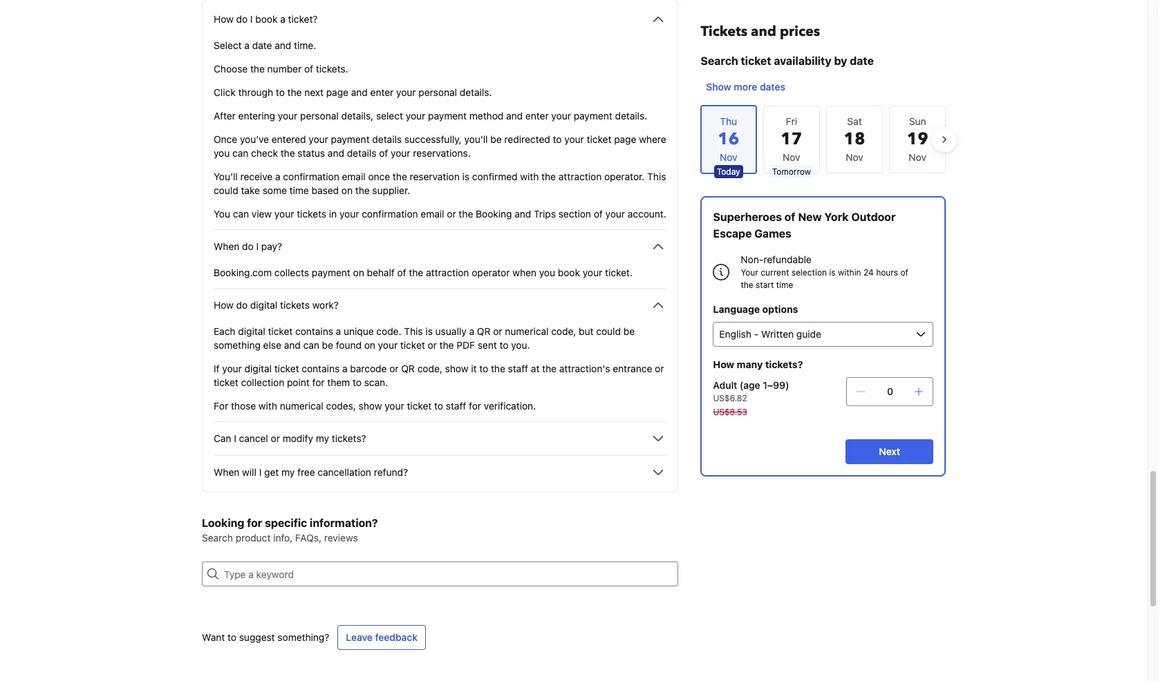 Task type: locate. For each thing, give the bounding box(es) containing it.
1 nov from the left
[[783, 151, 800, 163]]

by
[[834, 55, 847, 67]]

book up select a date and time.
[[255, 13, 278, 25]]

more
[[734, 81, 757, 93]]

1 vertical spatial can
[[233, 208, 249, 220]]

1 vertical spatial date
[[850, 55, 874, 67]]

can right you
[[233, 208, 249, 220]]

2 horizontal spatial for
[[469, 400, 481, 412]]

could
[[214, 185, 238, 196], [596, 326, 621, 337]]

or down you'll receive a confirmation email once the reservation is confirmed with the attraction operator. this could take some time based on the supplier.
[[447, 208, 456, 220]]

nov inside "fri 17 nov tomorrow"
[[783, 151, 800, 163]]

my right get
[[281, 467, 295, 478]]

operator.
[[604, 171, 645, 183]]

your inside if your digital ticket contains a barcode or qr code, show it to the staff at the attraction's entrance or ticket collection point for them to scan.
[[222, 363, 242, 375]]

ticket inside once you've entered your payment details successfully, you'll be redirected to your ticket page where you can check the status and details of your reservations.
[[587, 133, 612, 145]]

nov inside 'sun 19 nov'
[[909, 151, 927, 163]]

0 horizontal spatial date
[[252, 39, 272, 51]]

choose the number of tickets.
[[214, 63, 348, 75]]

1 horizontal spatial this
[[647, 171, 666, 183]]

show
[[706, 81, 731, 93]]

1 horizontal spatial my
[[316, 433, 329, 445]]

modify
[[283, 433, 313, 445]]

0 horizontal spatial my
[[281, 467, 295, 478]]

0 vertical spatial can
[[232, 147, 249, 159]]

refund?
[[374, 467, 408, 478]]

0 vertical spatial could
[[214, 185, 238, 196]]

do inside dropdown button
[[242, 241, 254, 252]]

1 vertical spatial code,
[[417, 363, 442, 375]]

non-
[[741, 254, 763, 266]]

suggest
[[239, 632, 275, 644]]

1 horizontal spatial for
[[312, 377, 325, 389]]

code, down each digital ticket contains a unique code. this is usually a qr or numerical code, but could be something else and can be found on your ticket or the pdf sent to you.
[[417, 363, 442, 375]]

is left confirmed
[[462, 171, 470, 183]]

how
[[214, 13, 234, 25], [214, 299, 234, 311], [713, 359, 734, 371]]

or right entrance
[[655, 363, 664, 375]]

2 nov from the left
[[846, 151, 863, 163]]

i left the pay?
[[256, 241, 259, 252]]

and left trips
[[515, 208, 531, 220]]

how up select in the top left of the page
[[214, 13, 234, 25]]

1 horizontal spatial tickets?
[[765, 359, 803, 371]]

to down barcode
[[353, 377, 362, 389]]

2 horizontal spatial is
[[829, 268, 835, 278]]

0 horizontal spatial attraction
[[426, 267, 469, 279]]

reservation
[[410, 171, 460, 183]]

tickets inside dropdown button
[[280, 299, 310, 311]]

and left prices
[[751, 22, 776, 41]]

1 horizontal spatial confirmation
[[362, 208, 418, 220]]

qr
[[477, 326, 491, 337], [401, 363, 415, 375]]

contains
[[295, 326, 333, 337], [302, 363, 340, 375]]

you down once
[[214, 147, 230, 159]]

or inside can i cancel or modify my tickets? dropdown button
[[271, 433, 280, 445]]

click
[[214, 86, 236, 98]]

i inside dropdown button
[[256, 241, 259, 252]]

i inside dropdown button
[[259, 467, 262, 478]]

date inside how do i book a ticket? element
[[252, 39, 272, 51]]

0 vertical spatial be
[[490, 133, 502, 145]]

code, inside if your digital ticket contains a barcode or qr code, show it to the staff at the attraction's entrance or ticket collection point for them to scan.
[[417, 363, 442, 375]]

1 when from the top
[[214, 241, 239, 252]]

2 vertical spatial be
[[322, 340, 333, 351]]

when inside when will i get my free cancellation refund? dropdown button
[[214, 467, 239, 478]]

ticket down code.
[[400, 340, 425, 351]]

confirmation down supplier.
[[362, 208, 418, 220]]

3 nov from the left
[[909, 151, 927, 163]]

when
[[214, 241, 239, 252], [214, 467, 239, 478]]

0 vertical spatial how
[[214, 13, 234, 25]]

2 horizontal spatial nov
[[909, 151, 927, 163]]

1 horizontal spatial date
[[850, 55, 874, 67]]

1 horizontal spatial be
[[490, 133, 502, 145]]

operator
[[472, 267, 510, 279]]

your
[[396, 86, 416, 98], [278, 110, 298, 122], [406, 110, 425, 122], [551, 110, 571, 122], [309, 133, 328, 145], [564, 133, 584, 145], [391, 147, 410, 159], [274, 208, 294, 220], [339, 208, 359, 220], [605, 208, 625, 220], [583, 267, 602, 279], [378, 340, 398, 351], [222, 363, 242, 375], [385, 400, 404, 412]]

1 vertical spatial this
[[404, 326, 423, 337]]

section
[[558, 208, 591, 220]]

or right cancel
[[271, 433, 280, 445]]

entered
[[272, 133, 306, 145]]

details down select
[[372, 133, 402, 145]]

is inside you'll receive a confirmation email once the reservation is confirmed with the attraction operator. this could take some time based on the supplier.
[[462, 171, 470, 183]]

for left verification. at the left bottom
[[469, 400, 481, 412]]

0 horizontal spatial code,
[[417, 363, 442, 375]]

how up each
[[214, 299, 234, 311]]

entering
[[238, 110, 275, 122]]

staff inside if your digital ticket contains a barcode or qr code, show it to the staff at the attraction's entrance or ticket collection point for them to scan.
[[508, 363, 528, 375]]

could inside you'll receive a confirmation email once the reservation is confirmed with the attraction operator. this could take some time based on the supplier.
[[214, 185, 238, 196]]

1 vertical spatial qr
[[401, 363, 415, 375]]

2 vertical spatial for
[[247, 517, 262, 530]]

1 horizontal spatial numerical
[[505, 326, 549, 337]]

of inside non-refundable your current selection is within 24 hours of the start time
[[900, 268, 908, 278]]

cancellation
[[318, 467, 371, 478]]

0 horizontal spatial enter
[[370, 86, 394, 98]]

of inside once you've entered your payment details successfully, you'll be redirected to your ticket page where you can check the status and details of your reservations.
[[379, 147, 388, 159]]

0 vertical spatial is
[[462, 171, 470, 183]]

numerical down point
[[280, 400, 323, 412]]

1 vertical spatial when
[[214, 467, 239, 478]]

product
[[236, 532, 271, 544]]

time right some
[[289, 185, 309, 196]]

and left time.
[[275, 39, 291, 51]]

0 horizontal spatial time
[[289, 185, 309, 196]]

contains up them
[[302, 363, 340, 375]]

do down booking.com
[[236, 299, 248, 311]]

when for when will i get my free cancellation refund?
[[214, 467, 239, 478]]

ticket
[[741, 55, 771, 67], [587, 133, 612, 145], [268, 326, 293, 337], [400, 340, 425, 351], [274, 363, 299, 375], [214, 377, 238, 389], [407, 400, 432, 412]]

view
[[252, 208, 272, 220]]

verification.
[[484, 400, 536, 412]]

0 vertical spatial show
[[445, 363, 468, 375]]

1 vertical spatial do
[[242, 241, 254, 252]]

0 horizontal spatial staff
[[446, 400, 466, 412]]

staff
[[508, 363, 528, 375], [446, 400, 466, 412]]

i for book
[[250, 13, 253, 25]]

a up found
[[336, 326, 341, 337]]

show left the it
[[445, 363, 468, 375]]

a up some
[[275, 171, 280, 183]]

0 vertical spatial you
[[214, 147, 230, 159]]

1–99)
[[763, 380, 789, 391]]

nov for 18
[[846, 151, 863, 163]]

show down scan.
[[359, 400, 382, 412]]

the up supplier.
[[393, 171, 407, 183]]

numerical
[[505, 326, 549, 337], [280, 400, 323, 412]]

staff down if your digital ticket contains a barcode or qr code, show it to the staff at the attraction's entrance or ticket collection point for them to scan. on the bottom of page
[[446, 400, 466, 412]]

a up them
[[342, 363, 347, 375]]

and inside once you've entered your payment details successfully, you'll be redirected to your ticket page where you can check the status and details of your reservations.
[[328, 147, 344, 159]]

to left you.
[[500, 340, 509, 351]]

a
[[280, 13, 285, 25], [244, 39, 250, 51], [275, 171, 280, 183], [336, 326, 341, 337], [469, 326, 474, 337], [342, 363, 347, 375]]

nov inside sat 18 nov
[[846, 151, 863, 163]]

1 vertical spatial tickets
[[280, 299, 310, 311]]

superheroes
[[713, 211, 782, 223]]

tickets left in
[[297, 208, 326, 220]]

contains down work?
[[295, 326, 333, 337]]

0 vertical spatial my
[[316, 433, 329, 445]]

0 horizontal spatial qr
[[401, 363, 415, 375]]

hours
[[876, 268, 898, 278]]

1 horizontal spatial page
[[614, 133, 636, 145]]

how do i book a ticket? element
[[214, 28, 667, 221]]

search up "show"
[[700, 55, 738, 67]]

2 vertical spatial digital
[[244, 363, 272, 375]]

0 vertical spatial do
[[236, 13, 248, 25]]

book right when
[[558, 267, 580, 279]]

i right "will"
[[259, 467, 262, 478]]

the down usually
[[440, 340, 454, 351]]

1 vertical spatial my
[[281, 467, 295, 478]]

if your digital ticket contains a barcode or qr code, show it to the staff at the attraction's entrance or ticket collection point for them to scan.
[[214, 363, 664, 389]]

0 vertical spatial page
[[326, 86, 349, 98]]

ticket up operator.
[[587, 133, 612, 145]]

1 vertical spatial confirmation
[[362, 208, 418, 220]]

1 vertical spatial show
[[359, 400, 382, 412]]

1 vertical spatial digital
[[238, 326, 265, 337]]

region
[[689, 100, 957, 180]]

want
[[202, 632, 225, 644]]

could right but
[[596, 326, 621, 337]]

or right barcode
[[389, 363, 399, 375]]

1 horizontal spatial details.
[[615, 110, 647, 122]]

on right based
[[341, 185, 353, 196]]

collection
[[241, 377, 284, 389]]

1 vertical spatial be
[[624, 326, 635, 337]]

details
[[372, 133, 402, 145], [347, 147, 376, 159]]

digital inside dropdown button
[[250, 299, 277, 311]]

digital inside if your digital ticket contains a barcode or qr code, show it to the staff at the attraction's entrance or ticket collection point for them to scan.
[[244, 363, 272, 375]]

to right the it
[[479, 363, 488, 375]]

i up select a date and time.
[[250, 13, 253, 25]]

numerical up you.
[[505, 326, 549, 337]]

code, left but
[[551, 326, 576, 337]]

2 vertical spatial can
[[303, 340, 319, 351]]

0 vertical spatial book
[[255, 13, 278, 25]]

time.
[[294, 39, 316, 51]]

could inside each digital ticket contains a unique code. this is usually a qr or numerical code, but could be something else and can be found on your ticket or the pdf sent to you.
[[596, 326, 621, 337]]

of
[[304, 63, 313, 75], [379, 147, 388, 159], [594, 208, 603, 220], [784, 211, 795, 223], [397, 267, 406, 279], [900, 268, 908, 278]]

0 vertical spatial personal
[[419, 86, 457, 98]]

with down 'collection' in the left bottom of the page
[[259, 400, 277, 412]]

be up entrance
[[624, 326, 635, 337]]

do for book
[[236, 13, 248, 25]]

a inside you'll receive a confirmation email once the reservation is confirmed with the attraction operator. this could take some time based on the supplier.
[[275, 171, 280, 183]]

receive
[[240, 171, 273, 183]]

of up once
[[379, 147, 388, 159]]

the inside non-refundable your current selection is within 24 hours of the start time
[[741, 280, 753, 290]]

with
[[520, 171, 539, 183], [259, 400, 277, 412]]

and right else
[[284, 340, 301, 351]]

and up details,
[[351, 86, 368, 98]]

1 vertical spatial with
[[259, 400, 277, 412]]

0 vertical spatial contains
[[295, 326, 333, 337]]

1 vertical spatial personal
[[300, 110, 339, 122]]

you inside once you've entered your payment details successfully, you'll be redirected to your ticket page where you can check the status and details of your reservations.
[[214, 147, 230, 159]]

2 vertical spatial is
[[426, 326, 433, 337]]

0 horizontal spatial is
[[426, 326, 433, 337]]

0 horizontal spatial tickets?
[[332, 433, 366, 445]]

a inside dropdown button
[[280, 13, 285, 25]]

1 vertical spatial search
[[202, 532, 233, 544]]

after
[[214, 110, 236, 122]]

1 horizontal spatial personal
[[419, 86, 457, 98]]

1 vertical spatial page
[[614, 133, 636, 145]]

nov down 19
[[909, 151, 927, 163]]

0 horizontal spatial be
[[322, 340, 333, 351]]

digital down booking.com
[[250, 299, 277, 311]]

payment up successfully,
[[428, 110, 467, 122]]

payment
[[428, 110, 467, 122], [574, 110, 612, 122], [331, 133, 370, 145], [312, 267, 350, 279]]

how do i book a ticket? button
[[214, 11, 667, 28]]

2 vertical spatial do
[[236, 299, 248, 311]]

on inside you'll receive a confirmation email once the reservation is confirmed with the attraction operator. this could take some time based on the supplier.
[[341, 185, 353, 196]]

sat
[[847, 115, 862, 127]]

2 when from the top
[[214, 467, 239, 478]]

info,
[[273, 532, 293, 544]]

when inside when do i pay? dropdown button
[[214, 241, 239, 252]]

usually
[[435, 326, 467, 337]]

you right when
[[539, 267, 555, 279]]

nov for 19
[[909, 151, 927, 163]]

page right next
[[326, 86, 349, 98]]

0 horizontal spatial nov
[[783, 151, 800, 163]]

be left found
[[322, 340, 333, 351]]

i for get
[[259, 467, 262, 478]]

2 vertical spatial on
[[364, 340, 375, 351]]

tickets?
[[765, 359, 803, 371], [332, 433, 366, 445]]

when up booking.com
[[214, 241, 239, 252]]

account.
[[628, 208, 666, 220]]

tickets left work?
[[280, 299, 310, 311]]

codes,
[[326, 400, 356, 412]]

for right point
[[312, 377, 325, 389]]

0 horizontal spatial you
[[214, 147, 230, 159]]

escape
[[713, 227, 752, 240]]

leave
[[346, 632, 373, 644]]

can inside each digital ticket contains a unique code. this is usually a qr or numerical code, but could be something else and can be found on your ticket or the pdf sent to you.
[[303, 340, 319, 351]]

show more dates
[[706, 81, 785, 93]]

selection
[[791, 268, 827, 278]]

take
[[241, 185, 260, 196]]

ticket.
[[605, 267, 633, 279]]

with right confirmed
[[520, 171, 539, 183]]

when left "will"
[[214, 467, 239, 478]]

can
[[214, 433, 231, 445]]

1 vertical spatial enter
[[525, 110, 549, 122]]

show inside if your digital ticket contains a barcode or qr code, show it to the staff at the attraction's entrance or ticket collection point for them to scan.
[[445, 363, 468, 375]]

the down entered
[[281, 147, 295, 159]]

1 vertical spatial how
[[214, 299, 234, 311]]

or down usually
[[428, 340, 437, 351]]

us$8.53
[[713, 407, 747, 418]]

unique
[[344, 326, 374, 337]]

my right modify
[[316, 433, 329, 445]]

looking
[[202, 517, 244, 530]]

enter up select
[[370, 86, 394, 98]]

email left once
[[342, 171, 366, 183]]

how do i book a ticket?
[[214, 13, 318, 25]]

tickets
[[297, 208, 326, 220], [280, 299, 310, 311]]

1 horizontal spatial is
[[462, 171, 470, 183]]

this
[[647, 171, 666, 183], [404, 326, 423, 337]]

leave feedback
[[346, 632, 418, 644]]

nov
[[783, 151, 800, 163], [846, 151, 863, 163], [909, 151, 927, 163]]

a inside if your digital ticket contains a barcode or qr code, show it to the staff at the attraction's entrance or ticket collection point for them to scan.
[[342, 363, 347, 375]]

1 horizontal spatial code,
[[551, 326, 576, 337]]

free
[[297, 467, 315, 478]]

how up adult
[[713, 359, 734, 371]]

select
[[376, 110, 403, 122]]

0 vertical spatial staff
[[508, 363, 528, 375]]

0 horizontal spatial for
[[247, 517, 262, 530]]

confirmation up based
[[283, 171, 339, 183]]

can inside once you've entered your payment details successfully, you'll be redirected to your ticket page where you can check the status and details of your reservations.
[[232, 147, 249, 159]]

19
[[907, 128, 928, 151]]

you'll
[[464, 133, 488, 145]]

superheroes of new york outdoor escape games
[[713, 211, 895, 240]]

ticket down if your digital ticket contains a barcode or qr code, show it to the staff at the attraction's entrance or ticket collection point for them to scan. on the bottom of page
[[407, 400, 432, 412]]

show more dates button
[[700, 75, 791, 100]]

this right code.
[[404, 326, 423, 337]]

could down the you'll
[[214, 185, 238, 196]]

2 vertical spatial how
[[713, 359, 734, 371]]

digital up 'collection' in the left bottom of the page
[[244, 363, 272, 375]]

0 vertical spatial on
[[341, 185, 353, 196]]

the inside once you've entered your payment details successfully, you'll be redirected to your ticket page where you can check the status and details of your reservations.
[[281, 147, 295, 159]]

can down you've
[[232, 147, 249, 159]]

and
[[751, 22, 776, 41], [275, 39, 291, 51], [351, 86, 368, 98], [506, 110, 523, 122], [328, 147, 344, 159], [515, 208, 531, 220], [284, 340, 301, 351]]

to down if your digital ticket contains a barcode or qr code, show it to the staff at the attraction's entrance or ticket collection point for them to scan. on the bottom of page
[[434, 400, 443, 412]]

the right the at
[[542, 363, 557, 375]]

0 horizontal spatial with
[[259, 400, 277, 412]]

found
[[336, 340, 362, 351]]

0 vertical spatial time
[[289, 185, 309, 196]]

qr down each digital ticket contains a unique code. this is usually a qr or numerical code, but could be something else and can be found on your ticket or the pdf sent to you.
[[401, 363, 415, 375]]

1 horizontal spatial enter
[[525, 110, 549, 122]]

0 vertical spatial details.
[[460, 86, 492, 98]]

is inside each digital ticket contains a unique code. this is usually a qr or numerical code, but could be something else and can be found on your ticket or the pdf sent to you.
[[426, 326, 433, 337]]

0 vertical spatial qr
[[477, 326, 491, 337]]

start
[[755, 280, 774, 290]]

how for how do digital tickets work?
[[214, 299, 234, 311]]

and right status
[[328, 147, 344, 159]]

1 horizontal spatial email
[[421, 208, 444, 220]]

for up the product
[[247, 517, 262, 530]]

0 vertical spatial attraction
[[559, 171, 602, 183]]

you can view your tickets in your confirmation email or the booking and trips section of your account.
[[214, 208, 666, 220]]

attraction down when do i pay? dropdown button
[[426, 267, 469, 279]]

nov up tomorrow at the right
[[783, 151, 800, 163]]

number
[[267, 63, 302, 75]]

successfully,
[[404, 133, 462, 145]]

0 vertical spatial confirmation
[[283, 171, 339, 183]]

tomorrow
[[772, 167, 811, 177]]

this right operator.
[[647, 171, 666, 183]]

the down your
[[741, 280, 753, 290]]

0 horizontal spatial this
[[404, 326, 423, 337]]

contains inside each digital ticket contains a unique code. this is usually a qr or numerical code, but could be something else and can be found on your ticket or the pdf sent to you.
[[295, 326, 333, 337]]

of left tickets.
[[304, 63, 313, 75]]

is for some
[[462, 171, 470, 183]]

1 vertical spatial time
[[776, 280, 793, 290]]

tickets? down the codes,
[[332, 433, 366, 445]]

is
[[462, 171, 470, 183], [829, 268, 835, 278], [426, 326, 433, 337]]

you'll
[[214, 171, 238, 183]]

personal up "after entering your personal details, select your payment method and enter your payment details."
[[419, 86, 457, 98]]

digital for your
[[244, 363, 272, 375]]

and up redirected
[[506, 110, 523, 122]]

you.
[[511, 340, 530, 351]]

1 horizontal spatial nov
[[846, 151, 863, 163]]

each
[[214, 326, 235, 337]]

on left behalf
[[353, 267, 364, 279]]

1 horizontal spatial qr
[[477, 326, 491, 337]]

attraction up section
[[559, 171, 602, 183]]

1 horizontal spatial could
[[596, 326, 621, 337]]

digital inside each digital ticket contains a unique code. this is usually a qr or numerical code, but could be something else and can be found on your ticket or the pdf sent to you.
[[238, 326, 265, 337]]



Task type: describe. For each thing, give the bounding box(es) containing it.
confirmed
[[472, 171, 518, 183]]

1 vertical spatial attraction
[[426, 267, 469, 279]]

the inside each digital ticket contains a unique code. this is usually a qr or numerical code, but could be something else and can be found on your ticket or the pdf sent to you.
[[440, 340, 454, 351]]

2 horizontal spatial be
[[624, 326, 635, 337]]

the up trips
[[542, 171, 556, 183]]

adult (age 1–99) us$6.82
[[713, 380, 789, 404]]

information?
[[310, 517, 378, 530]]

scan.
[[364, 377, 388, 389]]

i right can
[[234, 433, 236, 445]]

0 vertical spatial enter
[[370, 86, 394, 98]]

booking
[[476, 208, 512, 220]]

language
[[713, 304, 760, 315]]

of right section
[[594, 208, 603, 220]]

your
[[741, 268, 758, 278]]

will
[[242, 467, 256, 478]]

sat 18 nov
[[844, 115, 865, 163]]

of right behalf
[[397, 267, 406, 279]]

you'll receive a confirmation email once the reservation is confirmed with the attraction operator. this could take some time based on the supplier.
[[214, 171, 666, 196]]

a up pdf
[[469, 326, 474, 337]]

the left booking
[[459, 208, 473, 220]]

at
[[531, 363, 540, 375]]

1 vertical spatial staff
[[446, 400, 466, 412]]

something
[[214, 340, 261, 351]]

can i cancel or modify my tickets?
[[214, 433, 366, 445]]

to inside once you've entered your payment details successfully, you'll be redirected to your ticket page where you can check the status and details of your reservations.
[[553, 133, 562, 145]]

prices
[[780, 22, 820, 41]]

search ticket availability by date
[[700, 55, 874, 67]]

attraction inside you'll receive a confirmation email once the reservation is confirmed with the attraction operator. this could take some time based on the supplier.
[[559, 171, 602, 183]]

1 vertical spatial email
[[421, 208, 444, 220]]

is inside non-refundable your current selection is within 24 hours of the start time
[[829, 268, 835, 278]]

time inside non-refundable your current selection is within 24 hours of the start time
[[776, 280, 793, 290]]

once you've entered your payment details successfully, you'll be redirected to your ticket page where you can check the status and details of your reservations.
[[214, 133, 666, 159]]

do for tickets
[[236, 299, 248, 311]]

the down once
[[355, 185, 370, 196]]

tickets.
[[316, 63, 348, 75]]

0 horizontal spatial page
[[326, 86, 349, 98]]

supplier.
[[372, 185, 410, 196]]

for inside the looking for specific information? search product info, faqs, reviews
[[247, 517, 262, 530]]

region containing 17
[[689, 100, 957, 180]]

within
[[838, 268, 861, 278]]

when for when do i pay?
[[214, 241, 239, 252]]

0 horizontal spatial details.
[[460, 86, 492, 98]]

24
[[863, 268, 874, 278]]

Type a keyword field
[[219, 562, 678, 587]]

page inside once you've entered your payment details successfully, you'll be redirected to your ticket page where you can check the status and details of your reservations.
[[614, 133, 636, 145]]

qr inside if your digital ticket contains a barcode or qr code, show it to the staff at the attraction's entrance or ticket collection point for them to scan.
[[401, 363, 415, 375]]

0 horizontal spatial personal
[[300, 110, 339, 122]]

click through to the next page and enter your personal details.
[[214, 86, 492, 98]]

0 horizontal spatial show
[[359, 400, 382, 412]]

or inside how do i book a ticket? element
[[447, 208, 456, 220]]

pdf
[[457, 340, 475, 351]]

sun
[[909, 115, 926, 127]]

select
[[214, 39, 242, 51]]

18
[[844, 128, 865, 151]]

is for be
[[426, 326, 433, 337]]

and inside each digital ticket contains a unique code. this is usually a qr or numerical code, but could be something else and can be found on your ticket or the pdf sent to you.
[[284, 340, 301, 351]]

ticket down "if"
[[214, 377, 238, 389]]

the up through
[[250, 63, 265, 75]]

time inside you'll receive a confirmation email once the reservation is confirmed with the attraction operator. this could take some time based on the supplier.
[[289, 185, 309, 196]]

entrance
[[613, 363, 652, 375]]

them
[[327, 377, 350, 389]]

1 vertical spatial details.
[[615, 110, 647, 122]]

tickets inside how do i book a ticket? element
[[297, 208, 326, 220]]

next
[[879, 446, 900, 458]]

be inside once you've entered your payment details successfully, you'll be redirected to your ticket page where you can check the status and details of your reservations.
[[490, 133, 502, 145]]

1 horizontal spatial you
[[539, 267, 555, 279]]

1 vertical spatial details
[[347, 147, 376, 159]]

based
[[312, 185, 339, 196]]

the down when do i pay? dropdown button
[[409, 267, 423, 279]]

fri 17 nov tomorrow
[[772, 115, 811, 177]]

book inside dropdown button
[[255, 13, 278, 25]]

those
[[231, 400, 256, 412]]

ticket up else
[[268, 326, 293, 337]]

of inside superheroes of new york outdoor escape games
[[784, 211, 795, 223]]

with inside you'll receive a confirmation email once the reservation is confirmed with the attraction operator. this could take some time based on the supplier.
[[520, 171, 539, 183]]

i for pay?
[[256, 241, 259, 252]]

a right select in the top left of the page
[[244, 39, 250, 51]]

contains inside if your digital ticket contains a barcode or qr code, show it to the staff at the attraction's entrance or ticket collection point for them to scan.
[[302, 363, 340, 375]]

specific
[[265, 517, 307, 530]]

0 vertical spatial details
[[372, 133, 402, 145]]

refundable
[[763, 254, 811, 266]]

collects
[[274, 267, 309, 279]]

details,
[[341, 110, 374, 122]]

booking.com collects payment on behalf of the attraction operator when you book your ticket.
[[214, 267, 633, 279]]

fri
[[786, 115, 797, 127]]

qr inside each digital ticket contains a unique code. this is usually a qr or numerical code, but could be something else and can be found on your ticket or the pdf sent to you.
[[477, 326, 491, 337]]

this inside each digital ticket contains a unique code. this is usually a qr or numerical code, but could be something else and can be found on your ticket or the pdf sent to you.
[[404, 326, 423, 337]]

to down choose the number of tickets.
[[276, 86, 285, 98]]

how do digital tickets work? element
[[214, 314, 667, 413]]

some
[[263, 185, 287, 196]]

payment inside once you've entered your payment details successfully, you'll be redirected to your ticket page where you can check the status and details of your reservations.
[[331, 133, 370, 145]]

payment up work?
[[312, 267, 350, 279]]

status
[[298, 147, 325, 159]]

(age
[[739, 380, 760, 391]]

check
[[251, 147, 278, 159]]

you've
[[240, 133, 269, 145]]

or up sent
[[493, 326, 502, 337]]

on inside each digital ticket contains a unique code. this is usually a qr or numerical code, but could be something else and can be found on your ticket or the pdf sent to you.
[[364, 340, 375, 351]]

reservations.
[[413, 147, 471, 159]]

feedback
[[375, 632, 418, 644]]

1 horizontal spatial book
[[558, 267, 580, 279]]

select a date and time.
[[214, 39, 316, 51]]

email inside you'll receive a confirmation email once the reservation is confirmed with the attraction operator. this could take some time based on the supplier.
[[342, 171, 366, 183]]

with inside how do digital tickets work? element
[[259, 400, 277, 412]]

how many tickets?
[[713, 359, 803, 371]]

search inside the looking for specific information? search product info, faqs, reviews
[[202, 532, 233, 544]]

do for pay?
[[242, 241, 254, 252]]

trips
[[534, 208, 556, 220]]

for inside if your digital ticket contains a barcode or qr code, show it to the staff at the attraction's entrance or ticket collection point for them to scan.
[[312, 377, 325, 389]]

how for how many tickets?
[[713, 359, 734, 371]]

games
[[754, 227, 791, 240]]

when will i get my free cancellation refund? button
[[214, 465, 667, 481]]

0 vertical spatial search
[[700, 55, 738, 67]]

nov for 17
[[783, 151, 800, 163]]

0
[[887, 386, 893, 398]]

code, inside each digital ticket contains a unique code. this is usually a qr or numerical code, but could be something else and can be found on your ticket or the pdf sent to you.
[[551, 326, 576, 337]]

point
[[287, 377, 310, 389]]

confirmation inside you'll receive a confirmation email once the reservation is confirmed with the attraction operator. this could take some time based on the supplier.
[[283, 171, 339, 183]]

want to suggest something?
[[202, 632, 329, 644]]

adult
[[713, 380, 737, 391]]

when do i pay? button
[[214, 239, 667, 255]]

method
[[469, 110, 504, 122]]

options
[[762, 304, 798, 315]]

when will i get my free cancellation refund?
[[214, 467, 408, 478]]

17
[[781, 128, 802, 151]]

barcode
[[350, 363, 387, 375]]

the right the it
[[491, 363, 505, 375]]

the left next
[[287, 86, 302, 98]]

attraction's
[[559, 363, 610, 375]]

tickets and prices
[[700, 22, 820, 41]]

digital for do
[[250, 299, 277, 311]]

how for how do i book a ticket?
[[214, 13, 234, 25]]

ticket up point
[[274, 363, 299, 375]]

0 vertical spatial tickets?
[[765, 359, 803, 371]]

your inside each digital ticket contains a unique code. this is usually a qr or numerical code, but could be something else and can be found on your ticket or the pdf sent to you.
[[378, 340, 398, 351]]

booking.com
[[214, 267, 272, 279]]

ticket?
[[288, 13, 318, 25]]

my inside can i cancel or modify my tickets? dropdown button
[[316, 433, 329, 445]]

behalf
[[367, 267, 395, 279]]

this inside you'll receive a confirmation email once the reservation is confirmed with the attraction operator. this could take some time based on the supplier.
[[647, 171, 666, 183]]

outdoor
[[851, 211, 895, 223]]

0 horizontal spatial numerical
[[280, 400, 323, 412]]

numerical inside each digital ticket contains a unique code. this is usually a qr or numerical code, but could be something else and can be found on your ticket or the pdf sent to you.
[[505, 326, 549, 337]]

if
[[214, 363, 220, 375]]

language options
[[713, 304, 798, 315]]

work?
[[312, 299, 339, 311]]

dates
[[760, 81, 785, 93]]

1 vertical spatial on
[[353, 267, 364, 279]]

1 vertical spatial for
[[469, 400, 481, 412]]

to right the want
[[228, 632, 236, 644]]

ticket up show more dates
[[741, 55, 771, 67]]

payment up operator.
[[574, 110, 612, 122]]

sun 19 nov
[[907, 115, 928, 163]]

to inside each digital ticket contains a unique code. this is usually a qr or numerical code, but could be something else and can be found on your ticket or the pdf sent to you.
[[500, 340, 509, 351]]

my inside when will i get my free cancellation refund? dropdown button
[[281, 467, 295, 478]]

many
[[736, 359, 763, 371]]

tickets? inside dropdown button
[[332, 433, 366, 445]]



Task type: vqa. For each thing, say whether or not it's contained in the screenshot.
time
yes



